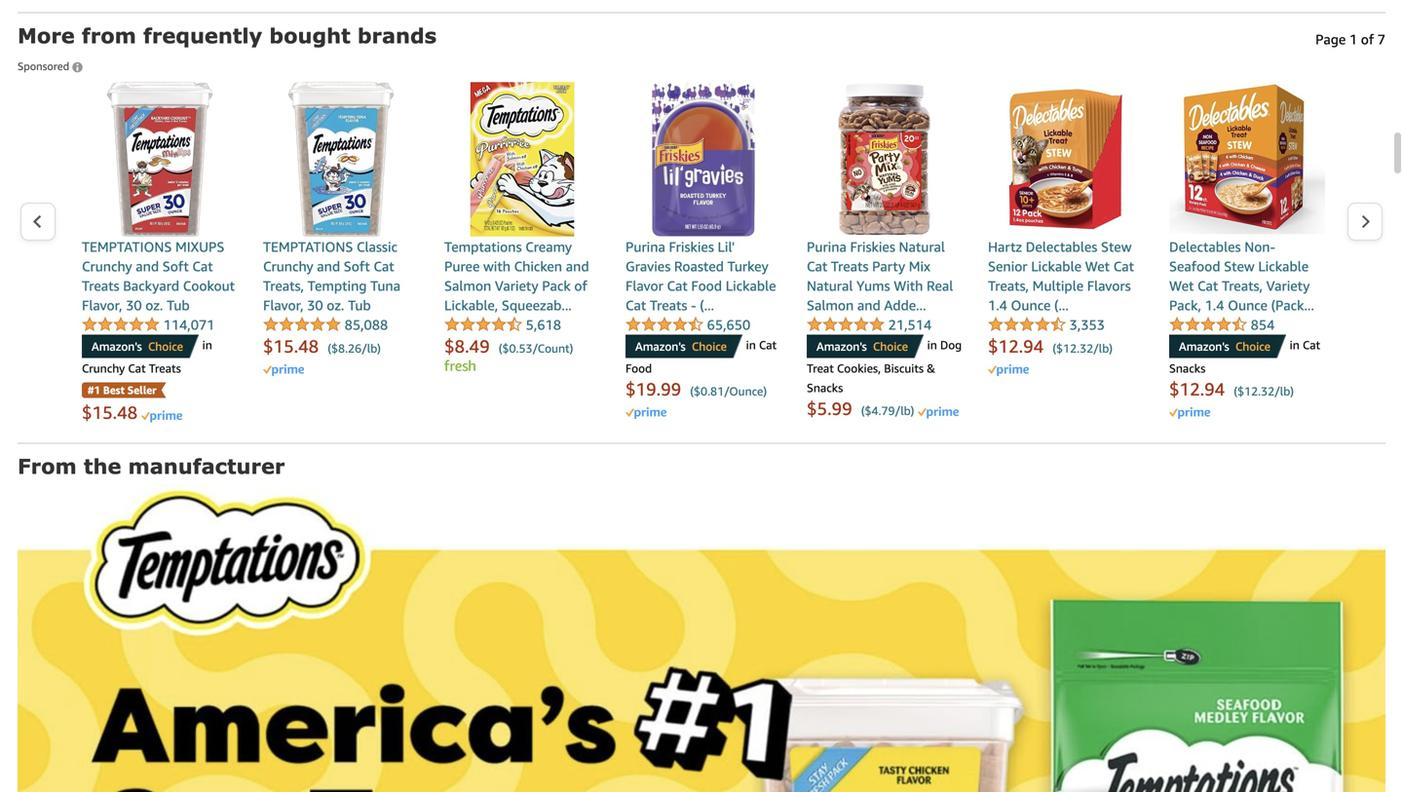 Task type: describe. For each thing, give the bounding box(es) containing it.
flavor, for temptations classic crunchy and soft cat treats, tempting tuna flavor, 30 oz. tub
[[263, 297, 304, 313]]

#1 best seller link
[[82, 382, 165, 399]]

from
[[18, 453, 77, 478]]

114,071 link
[[82, 316, 215, 334]]

lickable for multiple
[[1031, 258, 1082, 274]]

with
[[483, 258, 511, 274]]

21,514 link
[[807, 316, 932, 334]]

classic
[[357, 239, 398, 255]]

1 horizontal spatial $12.94 ($12.32/lb)
[[1169, 378, 1294, 399]]

-
[[691, 297, 696, 313]]

purina friskies lil' gravies roasted turkey flavor cat food lickable cat treats - (... link
[[626, 81, 781, 315]]

purina friskies lil' gravies roasted turkey flavor cat food lickable cat treats - (...
[[626, 239, 776, 313]]

salmon inside purina friskies natural cat treats party mix natural yums with real salmon and adde...
[[807, 297, 854, 313]]

#1
[[88, 384, 100, 396]]

cat inside in cat snacks
[[1303, 338, 1320, 352]]

and inside temptations classic crunchy and soft cat treats, tempting tuna flavor, 30 oz. tub
[[317, 258, 340, 274]]

multiple
[[1033, 278, 1084, 294]]

114,071
[[163, 316, 215, 333]]

and inside purina friskies natural cat treats party mix natural yums with real salmon and adde...
[[857, 297, 881, 313]]

pack
[[542, 278, 571, 294]]

friskies for $19.99
[[669, 239, 714, 255]]

dog
[[940, 338, 962, 352]]

85,088 link
[[263, 316, 388, 334]]

purina friskies lil' gravies roasted turkey flavor cat food lickable cat treats - (pack of 16) 1.55 oz. pouches image
[[626, 81, 781, 237]]

treats inside purina friskies lil' gravies roasted turkey flavor cat food lickable cat treats - (...
[[650, 297, 687, 313]]

flavor
[[626, 278, 663, 294]]

lickable inside purina friskies lil' gravies roasted turkey flavor cat food lickable cat treats - (...
[[726, 278, 776, 294]]

variety inside temptations creamy puree with chicken and salmon variety pack of lickable, squeezab...
[[495, 278, 538, 294]]

the
[[84, 453, 121, 478]]

ounce for variety
[[1228, 297, 1268, 313]]

treats, for hartz delectables stew senior lickable wet cat treats, multiple flavors 1.4 ounce (...
[[988, 278, 1029, 294]]

in for $5.99
[[927, 338, 937, 352]]

crunchy for treats,
[[263, 258, 313, 274]]

sponsored link
[[18, 50, 83, 74]]

sponsored
[[18, 60, 72, 72]]

creamy
[[525, 239, 572, 255]]

soft for classic
[[344, 258, 370, 274]]

cookies,
[[837, 361, 881, 375]]

$19.99
[[626, 378, 681, 399]]

5,618 link
[[444, 316, 561, 334]]

salmon inside temptations creamy puree with chicken and salmon variety pack of lickable, squeezab...
[[444, 278, 491, 294]]

stew inside hartz delectables stew senior lickable wet cat treats, multiple flavors 1.4 ounce (...
[[1101, 239, 1132, 255]]

amazon's for $5.99
[[817, 339, 867, 353]]

temptations classic crunchy and soft cat treats, tempting tuna flavor, 30 oz. tub
[[263, 239, 401, 313]]

delectables non- seafood stew lickable wet cat treats, variety pack, 1.4 ounce (pack... link
[[1169, 81, 1325, 315]]

treats inside purina friskies natural cat treats party mix natural yums with real salmon and adde...
[[831, 258, 869, 274]]

7
[[1378, 31, 1386, 47]]

cat inside in crunchy cat treats
[[128, 361, 146, 375]]

temptations classic crunchy and soft cat treats, tempting tuna flavor, 30 oz. tub image
[[263, 81, 419, 237]]

party
[[872, 258, 905, 274]]

with
[[894, 278, 923, 294]]

amazon's choice for $12.94
[[1179, 339, 1271, 353]]

brands
[[357, 23, 437, 48]]

snacks inside in dog treat cookies, biscuits & snacks
[[807, 381, 843, 394]]

in inside in crunchy cat treats
[[202, 338, 212, 352]]

backyard
[[123, 278, 179, 294]]

amazon's for $12.94
[[1179, 339, 1229, 353]]

temptations mixups crunchy and soft cat treats backyard cookout flavor, 30 oz. tub image
[[82, 81, 238, 237]]

in dog treat cookies, biscuits & snacks
[[807, 338, 962, 394]]

soft for mixups
[[163, 258, 189, 274]]

temptations mixups crunchy and soft cat treats backyard cookout flavor, 30 oz. tub
[[82, 239, 235, 313]]

treat
[[807, 361, 834, 375]]

0 horizontal spatial ($12.32/lb)
[[1053, 341, 1113, 355]]

0 horizontal spatial $12.94
[[988, 335, 1044, 356]]

turkey
[[727, 258, 769, 274]]

cat down roasted
[[667, 278, 688, 294]]

$15.48 for $15.48
[[82, 402, 138, 423]]

cat down flavor
[[626, 297, 646, 313]]

temptations creamy puree with chicken and salmon variety pack of lickable, squeezab...
[[444, 239, 589, 313]]

85,088
[[345, 316, 388, 333]]

($4.79/lb)
[[861, 404, 914, 417]]

#1 best seller
[[88, 384, 157, 396]]

30 for backyard
[[126, 297, 142, 313]]

1.4 for stew
[[1205, 297, 1224, 313]]

best
[[103, 384, 125, 396]]

854
[[1251, 316, 1275, 333]]

purina friskies natural cat treats party mix natural yums with real salmon and adde...
[[807, 239, 953, 313]]

temptations creamy puree with chicken and salmon variety pack of lickable, squeezab... link
[[444, 81, 600, 315]]

choice for $12.94
[[1235, 339, 1271, 353]]

($0.53/count)
[[499, 341, 573, 355]]

seller
[[127, 384, 157, 396]]

oz. for 85,088
[[327, 297, 344, 313]]

purina friskies natural cat treats party mix natural yums with real salmon and adde... link
[[807, 81, 963, 315]]

manufacturer
[[128, 453, 285, 478]]

puree
[[444, 258, 480, 274]]

mix
[[909, 258, 930, 274]]

hartz delectables stew senior lickable wet cat treats, multiple flavors 1.4 ounce (pack of 12) image
[[988, 81, 1144, 237]]

roasted
[[674, 258, 724, 274]]

cat inside temptations classic crunchy and soft cat treats, tempting tuna flavor, 30 oz. tub
[[374, 258, 394, 274]]

3,353
[[1070, 316, 1105, 333]]

and inside temptations creamy puree with chicken and salmon variety pack of lickable, squeezab...
[[566, 258, 589, 274]]

oz. for 114,071
[[145, 297, 163, 313]]

21,514
[[888, 316, 932, 333]]

choice for $19.99
[[692, 339, 727, 353]]

tub for backyard
[[167, 297, 190, 313]]

wet for stew
[[1085, 258, 1110, 274]]

pack,
[[1169, 297, 1201, 313]]

frequently
[[143, 23, 262, 48]]

cat inside purina friskies natural cat treats party mix natural yums with real salmon and adde...
[[807, 258, 828, 274]]

real
[[927, 278, 953, 294]]

tempting
[[308, 278, 367, 294]]

cat inside temptations mixups crunchy and soft cat treats backyard cookout flavor, 30 oz. tub
[[192, 258, 213, 274]]

in cat snacks
[[1169, 338, 1320, 375]]

amazon's for $19.99
[[635, 339, 686, 353]]

30 for tempting
[[307, 297, 323, 313]]

$15.48 ($8.26/lb)
[[263, 335, 381, 356]]

$5.99 ($4.79/lb)
[[807, 398, 914, 419]]

purina friskies natural cat treats party mix natural yums with real salmon and added vitamins, minerals and nutrients - 20 oz. canister image
[[807, 81, 963, 237]]

0 horizontal spatial $12.94 ($12.32/lb)
[[988, 335, 1113, 356]]

next image
[[1360, 214, 1371, 229]]

(pack...
[[1271, 297, 1314, 313]]

temptations mixups crunchy and soft cat treats backyard cookout flavor, 30 oz. tub link
[[82, 81, 238, 315]]

yums
[[857, 278, 890, 294]]

more from frequently bought brands
[[18, 23, 437, 48]]

($0.81/ounce)
[[690, 384, 767, 398]]

adde...
[[884, 297, 926, 313]]

choice for $5.99
[[873, 339, 908, 353]]

non-
[[1245, 239, 1276, 255]]

temptations classic crunchy and soft cat treats, tempting tuna flavor, 30 oz. tub link
[[263, 81, 419, 315]]

seafood
[[1169, 258, 1220, 274]]

cat inside in cat food
[[759, 338, 777, 352]]

in for $12.94
[[1290, 338, 1300, 352]]

friskies for $5.99
[[850, 239, 895, 255]]

list containing $15.48
[[57, 81, 1347, 424]]

cat inside delectables non- seafood stew lickable wet cat treats, variety pack, 1.4 ounce (pack...
[[1198, 278, 1218, 294]]



Task type: vqa. For each thing, say whether or not it's contained in the screenshot.
Treats, to the middle
yes



Task type: locate. For each thing, give the bounding box(es) containing it.
salmon up lickable,
[[444, 278, 491, 294]]

natural up mix on the top right of page
[[899, 239, 945, 255]]

tub up 114,071
[[167, 297, 190, 313]]

2 variety from the left
[[1266, 278, 1310, 294]]

temptations inside temptations mixups crunchy and soft cat treats backyard cookout flavor, 30 oz. tub
[[82, 239, 172, 255]]

$15.48 down 85,088 'link' in the top left of the page
[[263, 335, 319, 356]]

1 amazon's from the left
[[92, 339, 142, 353]]

30 up 114,071 link
[[126, 297, 142, 313]]

snacks inside in cat snacks
[[1169, 361, 1206, 375]]

1 vertical spatial $12.94 ($12.32/lb)
[[1169, 378, 1294, 399]]

0 horizontal spatial purina
[[626, 239, 665, 255]]

amazon's choice down 114,071 link
[[92, 339, 183, 353]]

flavor, up 114,071 link
[[82, 297, 122, 313]]

1 horizontal spatial flavor,
[[263, 297, 304, 313]]

0 horizontal spatial 30
[[126, 297, 142, 313]]

amazon's choice down the 854 'link'
[[1179, 339, 1271, 353]]

in cat food
[[626, 338, 777, 375]]

1 horizontal spatial temptations
[[263, 239, 353, 255]]

treats, inside delectables non- seafood stew lickable wet cat treats, variety pack, 1.4 ounce (pack...
[[1222, 278, 1263, 294]]

flavor, inside temptations mixups crunchy and soft cat treats backyard cookout flavor, 30 oz. tub
[[82, 297, 122, 313]]

lickable,
[[444, 297, 498, 313]]

treats
[[831, 258, 869, 274], [82, 278, 119, 294], [650, 297, 687, 313], [149, 361, 181, 375]]

$12.94
[[988, 335, 1044, 356], [1169, 378, 1225, 399]]

ounce inside hartz delectables stew senior lickable wet cat treats, multiple flavors 1.4 ounce (...
[[1011, 297, 1051, 313]]

salmon
[[444, 278, 491, 294], [807, 297, 854, 313]]

biscuits
[[884, 361, 924, 375]]

amazon's choice down 21,514 link
[[817, 339, 908, 353]]

(... right '-' at the top left of the page
[[700, 297, 714, 313]]

flavor,
[[82, 297, 122, 313], [263, 297, 304, 313]]

0 horizontal spatial stew
[[1101, 239, 1132, 255]]

purina for $5.99
[[807, 239, 847, 255]]

30 inside temptations mixups crunchy and soft cat treats backyard cookout flavor, 30 oz. tub
[[126, 297, 142, 313]]

1 horizontal spatial snacks
[[1169, 361, 1206, 375]]

flavor, for temptations mixups crunchy and soft cat treats backyard cookout flavor, 30 oz. tub
[[82, 297, 122, 313]]

crunchy inside in crunchy cat treats
[[82, 361, 125, 375]]

1 temptations from the left
[[82, 239, 172, 255]]

1 horizontal spatial salmon
[[807, 297, 854, 313]]

amazon's choice down 65,650 link
[[635, 339, 727, 353]]

treats, left tempting
[[263, 278, 304, 294]]

cat up seller
[[128, 361, 146, 375]]

1.4 inside delectables non- seafood stew lickable wet cat treats, variety pack, 1.4 ounce (pack...
[[1205, 297, 1224, 313]]

0 vertical spatial $12.94
[[988, 335, 1044, 356]]

1 variety from the left
[[495, 278, 538, 294]]

and
[[136, 258, 159, 274], [317, 258, 340, 274], [566, 258, 589, 274], [857, 297, 881, 313]]

1 oz. from the left
[[145, 297, 163, 313]]

cat up ($0.81/ounce)
[[759, 338, 777, 352]]

$8.49
[[444, 335, 490, 356]]

1 vertical spatial wet
[[1169, 278, 1194, 294]]

delectables
[[1026, 239, 1097, 255], [1169, 239, 1241, 255]]

$12.94 ($12.32/lb)
[[988, 335, 1113, 356], [1169, 378, 1294, 399]]

of right pack
[[574, 278, 587, 294]]

0 vertical spatial of
[[1361, 31, 1374, 47]]

lickable down non-
[[1258, 258, 1309, 274]]

1 flavor, from the left
[[82, 297, 122, 313]]

3 amazon's from the left
[[817, 339, 867, 353]]

1 30 from the left
[[126, 297, 142, 313]]

treats left '-' at the top left of the page
[[650, 297, 687, 313]]

$12.94 ($12.32/lb) down in cat snacks
[[1169, 378, 1294, 399]]

hartz delectables stew senior lickable wet cat treats, multiple flavors 1.4 ounce (...
[[988, 239, 1134, 313]]

lickable up multiple
[[1031, 258, 1082, 274]]

0 horizontal spatial snacks
[[807, 381, 843, 394]]

temptations image
[[18, 486, 1386, 792]]

of inside temptations creamy puree with chicken and salmon variety pack of lickable, squeezab...
[[574, 278, 587, 294]]

0 horizontal spatial of
[[574, 278, 587, 294]]

1 horizontal spatial soft
[[344, 258, 370, 274]]

treats, inside temptations classic crunchy and soft cat treats, tempting tuna flavor, 30 oz. tub
[[263, 278, 304, 294]]

1 vertical spatial food
[[626, 361, 652, 375]]

1 ounce from the left
[[1011, 297, 1051, 313]]

$8.49 ($0.53/count)
[[444, 335, 573, 356]]

4 in from the left
[[1290, 338, 1300, 352]]

1 horizontal spatial treats,
[[988, 278, 1029, 294]]

stew inside delectables non- seafood stew lickable wet cat treats, variety pack, 1.4 ounce (pack...
[[1224, 258, 1255, 274]]

1 vertical spatial natural
[[807, 278, 853, 294]]

from the manufacturer
[[18, 453, 285, 478]]

0 vertical spatial $15.48
[[263, 335, 319, 356]]

delectables up seafood
[[1169, 239, 1241, 255]]

treats left backyard
[[82, 278, 119, 294]]

1 horizontal spatial variety
[[1266, 278, 1310, 294]]

1 vertical spatial of
[[574, 278, 587, 294]]

1.4 for senior
[[988, 297, 1007, 313]]

0 horizontal spatial lickable
[[726, 278, 776, 294]]

flavor, up 85,088 'link' in the top left of the page
[[263, 297, 304, 313]]

crunchy up #1
[[82, 361, 125, 375]]

senior
[[988, 258, 1028, 274]]

2 temptations from the left
[[263, 239, 353, 255]]

($12.32/lb) down in cat snacks
[[1234, 384, 1294, 398]]

$15.48 for $15.48 ($8.26/lb)
[[263, 335, 319, 356]]

(...
[[700, 297, 714, 313], [1054, 297, 1069, 313]]

1 1.4 from the left
[[988, 297, 1007, 313]]

treats, down senior
[[988, 278, 1029, 294]]

friskies up party
[[850, 239, 895, 255]]

2 tub from the left
[[348, 297, 371, 313]]

choice down 114,071 link
[[148, 339, 183, 353]]

3 treats, from the left
[[1222, 278, 1263, 294]]

0 horizontal spatial delectables
[[1026, 239, 1097, 255]]

oz. down tempting
[[327, 297, 344, 313]]

0 horizontal spatial soft
[[163, 258, 189, 274]]

snacks down treat
[[807, 381, 843, 394]]

treats inside in crunchy cat treats
[[149, 361, 181, 375]]

($12.32/lb) down "3,353"
[[1053, 341, 1113, 355]]

$19.99 ($0.81/ounce)
[[626, 378, 767, 399]]

temptations creamy puree with chicken and salmon variety pack of lickable, squeezable cat treats, 0.42 oz pouches, 16 count image
[[444, 81, 600, 237]]

flavors
[[1087, 278, 1131, 294]]

and inside temptations mixups crunchy and soft cat treats backyard cookout flavor, 30 oz. tub
[[136, 258, 159, 274]]

1 vertical spatial ($12.32/lb)
[[1234, 384, 1294, 398]]

hartz delectables stew senior lickable wet cat treats, multiple flavors 1.4 ounce (... link
[[988, 81, 1144, 315]]

amazon's choice for $19.99
[[635, 339, 727, 353]]

$15.48 down best
[[82, 402, 138, 423]]

1.4 down senior
[[988, 297, 1007, 313]]

1 (... from the left
[[700, 297, 714, 313]]

0 horizontal spatial (...
[[700, 297, 714, 313]]

0 vertical spatial stew
[[1101, 239, 1132, 255]]

crunchy inside temptations classic crunchy and soft cat treats, tempting tuna flavor, 30 oz. tub
[[263, 258, 313, 274]]

$12.94 ($12.32/lb) down 3,353 link
[[988, 335, 1113, 356]]

variety down with
[[495, 278, 538, 294]]

oz. inside temptations classic crunchy and soft cat treats, tempting tuna flavor, 30 oz. tub
[[327, 297, 344, 313]]

tuna
[[370, 278, 401, 294]]

($8.26/lb)
[[328, 341, 381, 355]]

cat down mixups
[[192, 258, 213, 274]]

delectables non-seafood stew lickable wet cat treats, variety pack, 1.4 ounce (pack of 12) image
[[1169, 81, 1325, 237]]

amazon's up cookies,
[[817, 339, 867, 353]]

choice down 65,650
[[692, 339, 727, 353]]

2 friskies from the left
[[850, 239, 895, 255]]

0 vertical spatial food
[[691, 278, 722, 294]]

0 horizontal spatial salmon
[[444, 278, 491, 294]]

3 choice from the left
[[873, 339, 908, 353]]

tub for tempting
[[348, 297, 371, 313]]

food inside in cat food
[[626, 361, 652, 375]]

$12.94 down 3,353 link
[[988, 335, 1044, 356]]

0 horizontal spatial friskies
[[669, 239, 714, 255]]

crunchy up backyard
[[82, 258, 132, 274]]

ounce up 3,353 link
[[1011, 297, 1051, 313]]

friskies
[[669, 239, 714, 255], [850, 239, 895, 255]]

&
[[927, 361, 935, 375]]

amazon's
[[92, 339, 142, 353], [635, 339, 686, 353], [817, 339, 867, 353], [1179, 339, 1229, 353]]

soft inside temptations classic crunchy and soft cat treats, tempting tuna flavor, 30 oz. tub
[[344, 258, 370, 274]]

of right 1 at top
[[1361, 31, 1374, 47]]

temptations
[[444, 239, 522, 255]]

2 flavor, from the left
[[263, 297, 304, 313]]

1 choice from the left
[[148, 339, 183, 353]]

stew up flavors
[[1101, 239, 1132, 255]]

30 inside temptations classic crunchy and soft cat treats, tempting tuna flavor, 30 oz. tub
[[307, 297, 323, 313]]

ounce for multiple
[[1011, 297, 1051, 313]]

amazon's down 65,650 link
[[635, 339, 686, 353]]

soft up tempting
[[344, 258, 370, 274]]

1 horizontal spatial food
[[691, 278, 722, 294]]

1
[[1349, 31, 1357, 47]]

crunchy inside temptations mixups crunchy and soft cat treats backyard cookout flavor, 30 oz. tub
[[82, 258, 132, 274]]

hartz
[[988, 239, 1022, 255]]

crunchy for treats
[[82, 258, 132, 274]]

lil'
[[718, 239, 735, 255]]

snacks down the 854 'link'
[[1169, 361, 1206, 375]]

tub inside temptations classic crunchy and soft cat treats, tempting tuna flavor, 30 oz. tub
[[348, 297, 371, 313]]

food
[[691, 278, 722, 294], [626, 361, 652, 375]]

lickable for variety
[[1258, 258, 1309, 274]]

65,650
[[707, 316, 750, 333]]

2 purina from the left
[[807, 239, 847, 255]]

2 1.4 from the left
[[1205, 297, 1224, 313]]

cat
[[192, 258, 213, 274], [374, 258, 394, 274], [807, 258, 828, 274], [1113, 258, 1134, 274], [667, 278, 688, 294], [1198, 278, 1218, 294], [626, 297, 646, 313], [759, 338, 777, 352], [1303, 338, 1320, 352], [128, 361, 146, 375]]

soft inside temptations mixups crunchy and soft cat treats backyard cookout flavor, 30 oz. tub
[[163, 258, 189, 274]]

2 horizontal spatial treats,
[[1222, 278, 1263, 294]]

treats, down non-
[[1222, 278, 1263, 294]]

(... inside purina friskies lil' gravies roasted turkey flavor cat food lickable cat treats - (...
[[700, 297, 714, 313]]

1 vertical spatial $15.48
[[82, 402, 138, 423]]

amazon's choice for $5.99
[[817, 339, 908, 353]]

1 horizontal spatial tub
[[348, 297, 371, 313]]

$5.99
[[807, 398, 852, 419]]

natural left yums
[[807, 278, 853, 294]]

treats,
[[263, 278, 304, 294], [988, 278, 1029, 294], [1222, 278, 1263, 294]]

30 up 85,088 'link' in the top left of the page
[[307, 297, 323, 313]]

friskies up roasted
[[669, 239, 714, 255]]

oz.
[[145, 297, 163, 313], [327, 297, 344, 313]]

0 vertical spatial ($12.32/lb)
[[1053, 341, 1113, 355]]

temptations
[[82, 239, 172, 255], [263, 239, 353, 255]]

page
[[1316, 31, 1346, 47]]

purina for $19.99
[[626, 239, 665, 255]]

oz. inside temptations mixups crunchy and soft cat treats backyard cookout flavor, 30 oz. tub
[[145, 297, 163, 313]]

1 in from the left
[[202, 338, 212, 352]]

temptations for tempting
[[263, 239, 353, 255]]

1 horizontal spatial $15.48
[[263, 335, 319, 356]]

delectables up multiple
[[1026, 239, 1097, 255]]

and up pack
[[566, 258, 589, 274]]

food down roasted
[[691, 278, 722, 294]]

0 vertical spatial $12.94 ($12.32/lb)
[[988, 335, 1113, 356]]

1 treats, from the left
[[263, 278, 304, 294]]

variety inside delectables non- seafood stew lickable wet cat treats, variety pack, 1.4 ounce (pack...
[[1266, 278, 1310, 294]]

$15.48 link
[[82, 402, 141, 423]]

flavor, inside temptations classic crunchy and soft cat treats, tempting tuna flavor, 30 oz. tub
[[263, 297, 304, 313]]

choice up biscuits
[[873, 339, 908, 353]]

food up $19.99
[[626, 361, 652, 375]]

delectables inside delectables non- seafood stew lickable wet cat treats, variety pack, 1.4 ounce (pack...
[[1169, 239, 1241, 255]]

1 horizontal spatial 1.4
[[1205, 297, 1224, 313]]

854 link
[[1169, 316, 1275, 334]]

temptations inside temptations classic crunchy and soft cat treats, tempting tuna flavor, 30 oz. tub
[[263, 239, 353, 255]]

1 horizontal spatial wet
[[1169, 278, 1194, 294]]

1 horizontal spatial ($12.32/lb)
[[1234, 384, 1294, 398]]

list
[[57, 81, 1347, 424]]

1 horizontal spatial 30
[[307, 297, 323, 313]]

tub up 85,088
[[348, 297, 371, 313]]

($12.32/lb)
[[1053, 341, 1113, 355], [1234, 384, 1294, 398]]

0 horizontal spatial temptations
[[82, 239, 172, 255]]

treats inside temptations mixups crunchy and soft cat treats backyard cookout flavor, 30 oz. tub
[[82, 278, 119, 294]]

in down (pack...
[[1290, 338, 1300, 352]]

temptations creamy puree with chicken and salmon variety pack of lickable, squeezable cat treats, 0.42 oz pouches, 16 count image
[[444, 360, 476, 371]]

1 horizontal spatial natural
[[899, 239, 945, 255]]

snacks
[[1169, 361, 1206, 375], [807, 381, 843, 394]]

gravies
[[626, 258, 671, 274]]

in inside in cat snacks
[[1290, 338, 1300, 352]]

3 in from the left
[[927, 338, 937, 352]]

1 vertical spatial $12.94
[[1169, 378, 1225, 399]]

and up tempting
[[317, 258, 340, 274]]

0 horizontal spatial variety
[[495, 278, 538, 294]]

in left dog
[[927, 338, 937, 352]]

choice
[[148, 339, 183, 353], [692, 339, 727, 353], [873, 339, 908, 353], [1235, 339, 1271, 353]]

wet up flavors
[[1085, 258, 1110, 274]]

2 choice from the left
[[692, 339, 727, 353]]

1 horizontal spatial lickable
[[1031, 258, 1082, 274]]

choice down 854
[[1235, 339, 1271, 353]]

treats, for delectables non- seafood stew lickable wet cat treats, variety pack, 1.4 ounce (pack...
[[1222, 278, 1263, 294]]

0 horizontal spatial 1.4
[[988, 297, 1007, 313]]

wet inside hartz delectables stew senior lickable wet cat treats, multiple flavors 1.4 ounce (...
[[1085, 258, 1110, 274]]

tub
[[167, 297, 190, 313], [348, 297, 371, 313]]

cat up tuna
[[374, 258, 394, 274]]

lickable inside delectables non- seafood stew lickable wet cat treats, variety pack, 1.4 ounce (pack...
[[1258, 258, 1309, 274]]

2 delectables from the left
[[1169, 239, 1241, 255]]

and up backyard
[[136, 258, 159, 274]]

previous image
[[32, 214, 43, 229]]

friskies inside purina friskies lil' gravies roasted turkey flavor cat food lickable cat treats - (...
[[669, 239, 714, 255]]

1 vertical spatial stew
[[1224, 258, 1255, 274]]

1 horizontal spatial of
[[1361, 31, 1374, 47]]

stew down non-
[[1224, 258, 1255, 274]]

treats, inside hartz delectables stew senior lickable wet cat treats, multiple flavors 1.4 ounce (...
[[988, 278, 1029, 294]]

2 ounce from the left
[[1228, 297, 1268, 313]]

1 horizontal spatial purina
[[807, 239, 847, 255]]

lickable down turkey
[[726, 278, 776, 294]]

and down yums
[[857, 297, 881, 313]]

ounce
[[1011, 297, 1051, 313], [1228, 297, 1268, 313]]

tub inside temptations mixups crunchy and soft cat treats backyard cookout flavor, 30 oz. tub
[[167, 297, 190, 313]]

4 amazon's from the left
[[1179, 339, 1229, 353]]

4 choice from the left
[[1235, 339, 1271, 353]]

from
[[82, 23, 136, 48]]

2 in from the left
[[746, 338, 756, 352]]

delectables inside hartz delectables stew senior lickable wet cat treats, multiple flavors 1.4 ounce (...
[[1026, 239, 1097, 255]]

cat down seafood
[[1198, 278, 1218, 294]]

lickable inside hartz delectables stew senior lickable wet cat treats, multiple flavors 1.4 ounce (...
[[1031, 258, 1082, 274]]

$12.94 down in cat snacks
[[1169, 378, 1225, 399]]

0 vertical spatial salmon
[[444, 278, 491, 294]]

0 horizontal spatial $15.48
[[82, 402, 138, 423]]

0 horizontal spatial wet
[[1085, 258, 1110, 274]]

(... inside hartz delectables stew senior lickable wet cat treats, multiple flavors 1.4 ounce (...
[[1054, 297, 1069, 313]]

65,650 link
[[626, 316, 750, 334]]

friskies inside purina friskies natural cat treats party mix natural yums with real salmon and adde...
[[850, 239, 895, 255]]

0 horizontal spatial ounce
[[1011, 297, 1051, 313]]

variety up (pack...
[[1266, 278, 1310, 294]]

soft down mixups
[[163, 258, 189, 274]]

2 oz. from the left
[[327, 297, 344, 313]]

in crunchy cat treats
[[82, 338, 212, 375]]

1 delectables from the left
[[1026, 239, 1097, 255]]

2 30 from the left
[[307, 297, 323, 313]]

food inside purina friskies lil' gravies roasted turkey flavor cat food lickable cat treats - (...
[[691, 278, 722, 294]]

temptations for backyard
[[82, 239, 172, 255]]

0 vertical spatial snacks
[[1169, 361, 1206, 375]]

2 soft from the left
[[344, 258, 370, 274]]

amazon's down 114,071 link
[[92, 339, 142, 353]]

stew
[[1101, 239, 1132, 255], [1224, 258, 1255, 274]]

wet for seafood
[[1169, 278, 1194, 294]]

salmon up 21,514 link
[[807, 297, 854, 313]]

purina inside purina friskies lil' gravies roasted turkey flavor cat food lickable cat treats - (...
[[626, 239, 665, 255]]

0 horizontal spatial flavor,
[[82, 297, 122, 313]]

2 amazon's choice from the left
[[635, 339, 727, 353]]

1 tub from the left
[[167, 297, 190, 313]]

cat right turkey
[[807, 258, 828, 274]]

3 amazon's choice from the left
[[817, 339, 908, 353]]

0 horizontal spatial natural
[[807, 278, 853, 294]]

chicken
[[514, 258, 562, 274]]

0 horizontal spatial tub
[[167, 297, 190, 313]]

wet up pack,
[[1169, 278, 1194, 294]]

1 amazon's choice from the left
[[92, 339, 183, 353]]

page 1 of 7
[[1316, 31, 1386, 47]]

purina inside purina friskies natural cat treats party mix natural yums with real salmon and adde...
[[807, 239, 847, 255]]

in down 114,071
[[202, 338, 212, 352]]

1 purina from the left
[[626, 239, 665, 255]]

1 horizontal spatial friskies
[[850, 239, 895, 255]]

0 vertical spatial wet
[[1085, 258, 1110, 274]]

temptations up backyard
[[82, 239, 172, 255]]

1.4 inside hartz delectables stew senior lickable wet cat treats, multiple flavors 1.4 ounce (...
[[988, 297, 1007, 313]]

ounce inside delectables non- seafood stew lickable wet cat treats, variety pack, 1.4 ounce (pack...
[[1228, 297, 1268, 313]]

4 amazon's choice from the left
[[1179, 339, 1271, 353]]

1 vertical spatial salmon
[[807, 297, 854, 313]]

cat down (pack...
[[1303, 338, 1320, 352]]

2 treats, from the left
[[988, 278, 1029, 294]]

0 horizontal spatial treats,
[[263, 278, 304, 294]]

wet inside delectables non- seafood stew lickable wet cat treats, variety pack, 1.4 ounce (pack...
[[1169, 278, 1194, 294]]

2 (... from the left
[[1054, 297, 1069, 313]]

treats up yums
[[831, 258, 869, 274]]

delectables non- seafood stew lickable wet cat treats, variety pack, 1.4 ounce (pack...
[[1169, 239, 1314, 313]]

in down 65,650
[[746, 338, 756, 352]]

squeezab...
[[502, 297, 572, 313]]

2 amazon's from the left
[[635, 339, 686, 353]]

1.4 up the 854 'link'
[[1205, 297, 1224, 313]]

5,618
[[526, 316, 561, 333]]

cookout
[[183, 278, 235, 294]]

in inside in cat food
[[746, 338, 756, 352]]

cat up flavors
[[1113, 258, 1134, 274]]

amazon's down the 854 'link'
[[1179, 339, 1229, 353]]

1 vertical spatial snacks
[[807, 381, 843, 394]]

temptations up tempting
[[263, 239, 353, 255]]

crunchy up tempting
[[263, 258, 313, 274]]

oz. down backyard
[[145, 297, 163, 313]]

0 horizontal spatial oz.
[[145, 297, 163, 313]]

1 horizontal spatial $12.94
[[1169, 378, 1225, 399]]

0 horizontal spatial food
[[626, 361, 652, 375]]

in inside in dog treat cookies, biscuits & snacks
[[927, 338, 937, 352]]

1 horizontal spatial (...
[[1054, 297, 1069, 313]]

1 friskies from the left
[[669, 239, 714, 255]]

1 horizontal spatial stew
[[1224, 258, 1255, 274]]

1 horizontal spatial ounce
[[1228, 297, 1268, 313]]

(... down multiple
[[1054, 297, 1069, 313]]

in for $19.99
[[746, 338, 756, 352]]

2 horizontal spatial lickable
[[1258, 258, 1309, 274]]

cat inside hartz delectables stew senior lickable wet cat treats, multiple flavors 1.4 ounce (...
[[1113, 258, 1134, 274]]

1 soft from the left
[[163, 258, 189, 274]]

more
[[18, 23, 75, 48]]

1 horizontal spatial oz.
[[327, 297, 344, 313]]

ounce up 854
[[1228, 297, 1268, 313]]

3,353 link
[[988, 316, 1105, 334]]

1 horizontal spatial delectables
[[1169, 239, 1241, 255]]

variety
[[495, 278, 538, 294], [1266, 278, 1310, 294]]

0 vertical spatial natural
[[899, 239, 945, 255]]

wet
[[1085, 258, 1110, 274], [1169, 278, 1194, 294]]

treats up seller
[[149, 361, 181, 375]]



